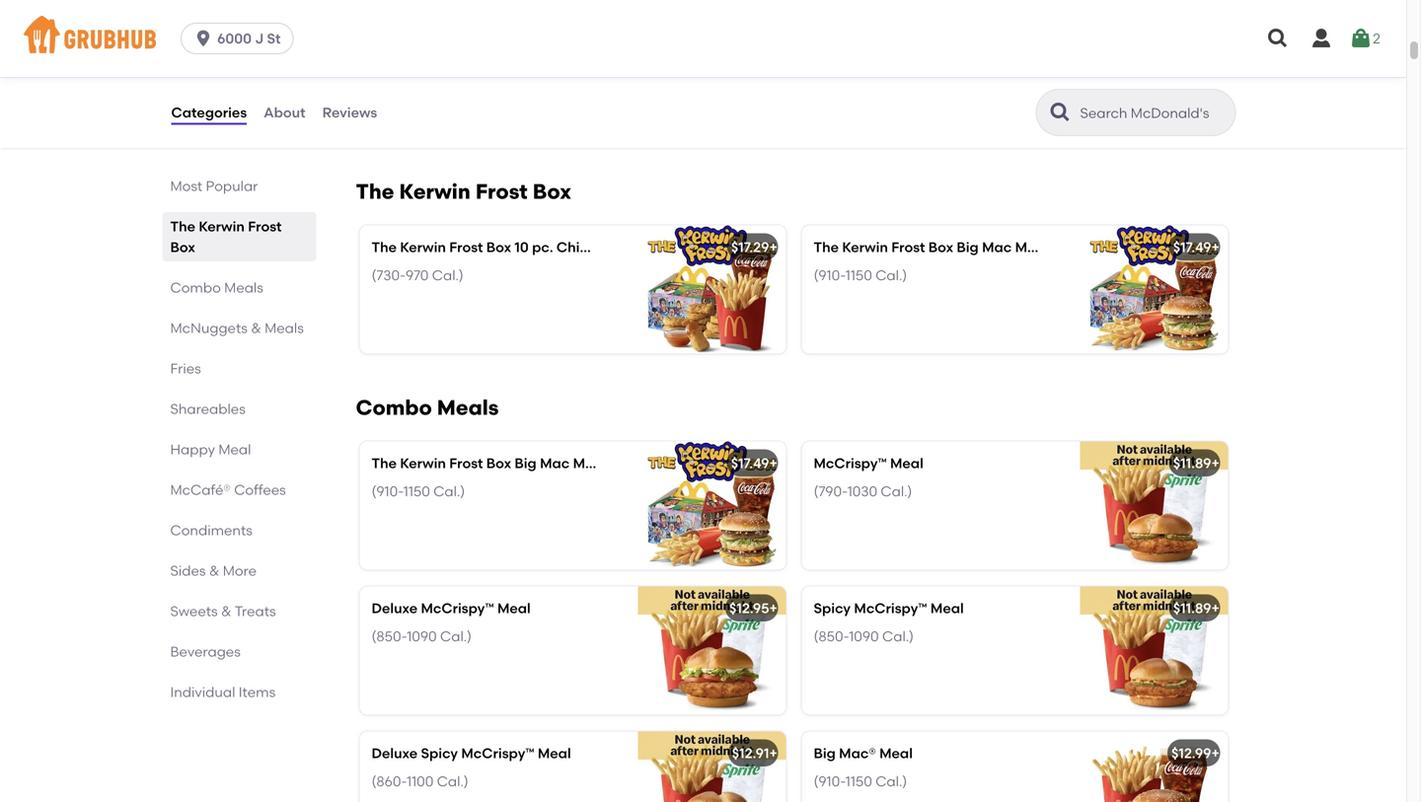 Task type: vqa. For each thing, say whether or not it's contained in the screenshot.
Deluxe McCrispy™ Meal image
yes



Task type: locate. For each thing, give the bounding box(es) containing it.
1100
[[407, 774, 434, 790]]

spicy
[[814, 600, 851, 617], [421, 746, 458, 762]]

Search McDonald's search field
[[1079, 104, 1230, 122]]

1 vertical spatial mcnuggets
[[170, 320, 248, 337]]

svg image for 6000 j st
[[194, 29, 213, 48]]

1150 for the kerwin frost box 10 pc. chicken mcnuggets meal
[[846, 267, 873, 284]]

(910-
[[814, 267, 846, 284], [372, 483, 404, 500], [814, 774, 846, 790]]

items
[[239, 684, 276, 701]]

1 vertical spatial mac
[[540, 455, 570, 472]]

1 horizontal spatial svg image
[[1350, 27, 1374, 50]]

0 horizontal spatial meals
[[224, 279, 264, 296]]

1 horizontal spatial spicy
[[814, 600, 851, 617]]

0 horizontal spatial big
[[515, 455, 537, 472]]

the kerwin frost box 10 pc. chicken mcnuggets meal
[[372, 239, 731, 256]]

+ for deluxe spicy mccrispy™ meal image
[[770, 746, 778, 762]]

0 vertical spatial the kerwin frost box
[[356, 179, 572, 205]]

0 horizontal spatial combo meals
[[170, 279, 264, 296]]

0 vertical spatial spicy
[[814, 600, 851, 617]]

1090
[[407, 628, 437, 645], [849, 628, 879, 645]]

0 vertical spatial combo meals
[[170, 279, 264, 296]]

the kerwin frost box 10 pc. chicken mcnuggets meal image
[[638, 226, 786, 354]]

(910- for deluxe spicy mccrispy™ meal
[[814, 774, 846, 790]]

1 horizontal spatial the kerwin frost box big mac meal
[[814, 239, 1049, 256]]

1 vertical spatial meals
[[265, 320, 304, 337]]

0 vertical spatial deluxe
[[372, 600, 418, 617]]

+ for bottom the kerwin frost box big mac meal "image"
[[770, 455, 778, 472]]

spicy up 1100
[[421, 746, 458, 762]]

1 horizontal spatial &
[[221, 603, 232, 620]]

1 horizontal spatial mcnuggets
[[616, 239, 694, 256]]

0 vertical spatial combo
[[170, 279, 221, 296]]

1 (850-1090 cal.) from the left
[[372, 628, 472, 645]]

0 horizontal spatial $17.49 +
[[731, 455, 778, 472]]

2 vertical spatial big
[[814, 746, 836, 762]]

reviews
[[322, 104, 377, 121]]

1 horizontal spatial svg image
[[1310, 27, 1334, 50]]

+ for the kerwin frost box 10 pc. chicken mcnuggets meal image
[[770, 239, 778, 256]]

0 horizontal spatial mcnuggets
[[170, 320, 248, 337]]

condiments
[[170, 522, 253, 539]]

spicy mccrispy™ meal
[[814, 600, 964, 617]]

0 vertical spatial $11.89
[[1174, 455, 1212, 472]]

(850-1090 cal.) down 'spicy mccrispy™ meal'
[[814, 628, 914, 645]]

(910-1150 cal.) for deluxe spicy mccrispy™ meal
[[814, 774, 908, 790]]

1 horizontal spatial $17.49 +
[[1174, 239, 1220, 256]]

1 vertical spatial big
[[515, 455, 537, 472]]

deluxe for 1090
[[372, 600, 418, 617]]

sides
[[170, 563, 206, 580]]

(910- for the kerwin frost box 10 pc. chicken mcnuggets meal
[[814, 267, 846, 284]]

2 vertical spatial &
[[221, 603, 232, 620]]

$12.95
[[730, 600, 770, 617]]

0 vertical spatial mac
[[983, 239, 1012, 256]]

(790-1030 cal.)
[[814, 483, 913, 500]]

1 horizontal spatial combo
[[356, 396, 432, 421]]

mcnuggets up fries
[[170, 320, 248, 337]]

0 vertical spatial the kerwin frost box big mac meal
[[814, 239, 1049, 256]]

box 10
[[487, 239, 529, 256]]

deluxe spicy mccrispy™ meal image
[[638, 732, 786, 803]]

meal
[[698, 239, 731, 256], [1016, 239, 1049, 256], [219, 441, 251, 458], [573, 455, 607, 472], [891, 455, 924, 472], [498, 600, 531, 617], [931, 600, 964, 617], [538, 746, 571, 762], [880, 746, 913, 762]]

svg image inside 6000 j st button
[[194, 29, 213, 48]]

& for meals
[[251, 320, 261, 337]]

1 vertical spatial $11.89
[[1174, 600, 1212, 617]]

0 horizontal spatial spicy
[[421, 746, 458, 762]]

+
[[770, 239, 778, 256], [1212, 239, 1220, 256], [770, 455, 778, 472], [1212, 455, 1220, 472], [770, 600, 778, 617], [1212, 600, 1220, 617], [770, 746, 778, 762], [1212, 746, 1220, 762]]

2 horizontal spatial &
[[251, 320, 261, 337]]

cal.) for big mac® meal image
[[876, 774, 908, 790]]

0 horizontal spatial mac
[[540, 455, 570, 472]]

combo meals
[[170, 279, 264, 296], [356, 396, 499, 421]]

1150
[[846, 267, 873, 284], [404, 483, 430, 500], [846, 774, 873, 790]]

(850- down 'spicy mccrispy™ meal'
[[814, 628, 849, 645]]

$11.89 + for mccrispy™ meal
[[1174, 455, 1220, 472]]

(910-1150 cal.)
[[814, 267, 908, 284], [372, 483, 465, 500], [814, 774, 908, 790]]

$11.89 for spicy mccrispy™ meal
[[1174, 600, 1212, 617]]

+ for deluxe mccrispy™ meal image
[[770, 600, 778, 617]]

2 deluxe from the top
[[372, 746, 418, 762]]

2 $11.89 + from the top
[[1174, 600, 1220, 617]]

svg image
[[1350, 27, 1374, 50], [194, 29, 213, 48]]

0 vertical spatial 1150
[[846, 267, 873, 284]]

$17.29 +
[[732, 239, 778, 256]]

2 horizontal spatial big
[[957, 239, 979, 256]]

0 horizontal spatial svg image
[[1267, 27, 1291, 50]]

(790-
[[814, 483, 848, 500]]

1 vertical spatial (910-1150 cal.)
[[372, 483, 465, 500]]

svg image
[[1267, 27, 1291, 50], [1310, 27, 1334, 50]]

0 horizontal spatial (850-
[[372, 628, 407, 645]]

1090 down deluxe mccrispy™ meal in the bottom left of the page
[[407, 628, 437, 645]]

1150 for deluxe spicy mccrispy™ meal
[[846, 774, 873, 790]]

(850-1090 cal.) down deluxe mccrispy™ meal in the bottom left of the page
[[372, 628, 472, 645]]

the kerwin frost box big mac meal
[[814, 239, 1049, 256], [372, 455, 607, 472]]

0 vertical spatial $17.49 +
[[1174, 239, 1220, 256]]

& for treats
[[221, 603, 232, 620]]

mcnuggets right chicken
[[616, 239, 694, 256]]

mccrispy™ meal image
[[1081, 442, 1229, 570]]

0 vertical spatial the kerwin frost box big mac meal image
[[1081, 226, 1229, 354]]

2 horizontal spatial meals
[[437, 396, 499, 421]]

970
[[406, 267, 429, 284]]

(850- for spicy
[[814, 628, 849, 645]]

1 vertical spatial the kerwin frost box
[[170, 218, 282, 256]]

1 horizontal spatial $17.49
[[1174, 239, 1212, 256]]

individual items
[[170, 684, 276, 701]]

2 $11.89 from the top
[[1174, 600, 1212, 617]]

2 svg image from the left
[[1310, 27, 1334, 50]]

the
[[356, 179, 394, 205], [170, 218, 195, 235], [372, 239, 397, 256], [814, 239, 839, 256], [372, 455, 397, 472]]

0 vertical spatial $17.49
[[1174, 239, 1212, 256]]

svg image inside 2 button
[[1350, 27, 1374, 50]]

mccrispy™ meal
[[814, 455, 924, 472]]

more
[[223, 563, 257, 580]]

meals
[[224, 279, 264, 296], [265, 320, 304, 337], [437, 396, 499, 421]]

the for topmost the kerwin frost box big mac meal "image"
[[814, 239, 839, 256]]

about button
[[263, 77, 307, 148]]

$17.49
[[1174, 239, 1212, 256], [731, 455, 770, 472]]

2 1090 from the left
[[849, 628, 879, 645]]

mcnuggets
[[616, 239, 694, 256], [170, 320, 248, 337]]

0 horizontal spatial svg image
[[194, 29, 213, 48]]

$17.49 for bottom the kerwin frost box big mac meal "image"
[[731, 455, 770, 472]]

0 vertical spatial (910-1150 cal.)
[[814, 267, 908, 284]]

1 $11.89 + from the top
[[1174, 455, 1220, 472]]

kerwin
[[399, 179, 471, 205], [199, 218, 245, 235], [400, 239, 446, 256], [843, 239, 889, 256], [400, 455, 446, 472]]

$11.89
[[1174, 455, 1212, 472], [1174, 600, 1212, 617]]

mccafé®
[[170, 482, 231, 499]]

0 horizontal spatial combo
[[170, 279, 221, 296]]

1 (850- from the left
[[372, 628, 407, 645]]

big
[[957, 239, 979, 256], [515, 455, 537, 472], [814, 746, 836, 762]]

$11.89 +
[[1174, 455, 1220, 472], [1174, 600, 1220, 617]]

2 vertical spatial (910-1150 cal.)
[[814, 774, 908, 790]]

1 horizontal spatial mac
[[983, 239, 1012, 256]]

the kerwin frost box
[[356, 179, 572, 205], [170, 218, 282, 256]]

+ for big mac® meal image
[[1212, 746, 1220, 762]]

1 horizontal spatial 1090
[[849, 628, 879, 645]]

the kerwin frost box up box 10
[[356, 179, 572, 205]]

1090 for deluxe
[[407, 628, 437, 645]]

frost
[[476, 179, 528, 205], [248, 218, 282, 235], [450, 239, 483, 256], [892, 239, 926, 256], [450, 455, 483, 472]]

the kerwin frost box big mac meal image
[[1081, 226, 1229, 354], [638, 442, 786, 570]]

0 horizontal spatial (850-1090 cal.)
[[372, 628, 472, 645]]

1090 down 'spicy mccrispy™ meal'
[[849, 628, 879, 645]]

&
[[251, 320, 261, 337], [209, 563, 220, 580], [221, 603, 232, 620]]

spicy mccrispy™ meal image
[[1081, 587, 1229, 716]]

1 vertical spatial spicy
[[421, 746, 458, 762]]

(860-
[[372, 774, 407, 790]]

mac for topmost the kerwin frost box big mac meal "image"
[[983, 239, 1012, 256]]

(850- down deluxe mccrispy™ meal in the bottom left of the page
[[372, 628, 407, 645]]

the kerwin frost box down the 'popular'
[[170, 218, 282, 256]]

2 vertical spatial meals
[[437, 396, 499, 421]]

1 vertical spatial &
[[209, 563, 220, 580]]

sweets
[[170, 603, 218, 620]]

search icon image
[[1049, 101, 1073, 124]]

2 (850-1090 cal.) from the left
[[814, 628, 914, 645]]

2 vertical spatial (910-
[[814, 774, 846, 790]]

0 horizontal spatial the kerwin frost box big mac meal image
[[638, 442, 786, 570]]

0 vertical spatial &
[[251, 320, 261, 337]]

combo
[[170, 279, 221, 296], [356, 396, 432, 421]]

0 horizontal spatial &
[[209, 563, 220, 580]]

1 horizontal spatial meals
[[265, 320, 304, 337]]

box
[[533, 179, 572, 205], [170, 239, 195, 256], [929, 239, 954, 256], [487, 455, 512, 472]]

mac
[[983, 239, 1012, 256], [540, 455, 570, 472]]

0 vertical spatial (910-
[[814, 267, 846, 284]]

sides & more
[[170, 563, 257, 580]]

1 horizontal spatial big
[[814, 746, 836, 762]]

spicy right $12.95 +
[[814, 600, 851, 617]]

1 vertical spatial deluxe
[[372, 746, 418, 762]]

0 horizontal spatial $17.49
[[731, 455, 770, 472]]

(850- for deluxe
[[372, 628, 407, 645]]

1 1090 from the left
[[407, 628, 437, 645]]

$17.49 +
[[1174, 239, 1220, 256], [731, 455, 778, 472]]

1 vertical spatial the kerwin frost box big mac meal
[[372, 455, 607, 472]]

1 $11.89 from the top
[[1174, 455, 1212, 472]]

1 vertical spatial $17.49 +
[[731, 455, 778, 472]]

categories button
[[170, 77, 248, 148]]

1 vertical spatial $11.89 +
[[1174, 600, 1220, 617]]

cal.)
[[432, 267, 464, 284], [876, 267, 908, 284], [434, 483, 465, 500], [881, 483, 913, 500], [440, 628, 472, 645], [883, 628, 914, 645], [437, 774, 469, 790], [876, 774, 908, 790]]

1 horizontal spatial (850-1090 cal.)
[[814, 628, 914, 645]]

mccrispy™
[[814, 455, 887, 472], [421, 600, 494, 617], [854, 600, 928, 617], [461, 746, 535, 762]]

(910-1150 cal.) for the kerwin frost box 10 pc. chicken mcnuggets meal
[[814, 267, 908, 284]]

0 vertical spatial $11.89 +
[[1174, 455, 1220, 472]]

+ for mccrispy™ meal image
[[1212, 455, 1220, 472]]

(860-1100 cal.)
[[372, 774, 469, 790]]

(850-
[[372, 628, 407, 645], [814, 628, 849, 645]]

2 (850- from the left
[[814, 628, 849, 645]]

1 horizontal spatial (850-
[[814, 628, 849, 645]]

1 horizontal spatial the kerwin frost box big mac meal image
[[1081, 226, 1229, 354]]

1 vertical spatial $17.49
[[731, 455, 770, 472]]

1 vertical spatial combo meals
[[356, 396, 499, 421]]

1 deluxe from the top
[[372, 600, 418, 617]]

(730-970 cal.)
[[372, 267, 464, 284]]

(850-1090 cal.)
[[372, 628, 472, 645], [814, 628, 914, 645]]

deluxe
[[372, 600, 418, 617], [372, 746, 418, 762]]

0 horizontal spatial 1090
[[407, 628, 437, 645]]

most popular
[[170, 178, 258, 195]]

2 vertical spatial 1150
[[846, 774, 873, 790]]

6000
[[217, 30, 252, 47]]

0 vertical spatial big
[[957, 239, 979, 256]]



Task type: describe. For each thing, give the bounding box(es) containing it.
+ for topmost the kerwin frost box big mac meal "image"
[[1212, 239, 1220, 256]]

happy
[[170, 441, 215, 458]]

coffees
[[234, 482, 286, 499]]

cal.) for topmost the kerwin frost box big mac meal "image"
[[876, 267, 908, 284]]

$17.49 + for topmost the kerwin frost box big mac meal "image"
[[1174, 239, 1220, 256]]

1 vertical spatial 1150
[[404, 483, 430, 500]]

1090 for spicy
[[849, 628, 879, 645]]

mcnuggets & meals
[[170, 320, 304, 337]]

1030
[[848, 483, 878, 500]]

0 horizontal spatial the kerwin frost box
[[170, 218, 282, 256]]

2
[[1374, 30, 1381, 47]]

popular
[[206, 178, 258, 195]]

& for more
[[209, 563, 220, 580]]

mac®
[[839, 746, 877, 762]]

cal.) for deluxe spicy mccrispy™ meal image
[[437, 774, 469, 790]]

$12.91 +
[[732, 746, 778, 762]]

1 horizontal spatial combo meals
[[356, 396, 499, 421]]

big mac® meal
[[814, 746, 913, 762]]

1 horizontal spatial the kerwin frost box
[[356, 179, 572, 205]]

1 vertical spatial (910-
[[372, 483, 404, 500]]

(850-1090 cal.) for deluxe
[[372, 628, 472, 645]]

st
[[267, 30, 281, 47]]

most
[[170, 178, 203, 195]]

cal.) for bottom the kerwin frost box big mac meal "image"
[[434, 483, 465, 500]]

the for the kerwin frost box 10 pc. chicken mcnuggets meal image
[[372, 239, 397, 256]]

1 svg image from the left
[[1267, 27, 1291, 50]]

$17.49 + for bottom the kerwin frost box big mac meal "image"
[[731, 455, 778, 472]]

big mac® meal image
[[1081, 732, 1229, 803]]

$11.89 for mccrispy™ meal
[[1174, 455, 1212, 472]]

mccafé® coffees
[[170, 482, 286, 499]]

main navigation navigation
[[0, 0, 1407, 77]]

oreo® mcflurry® image
[[638, 10, 786, 138]]

sweets & treats
[[170, 603, 276, 620]]

box inside the kerwin frost box
[[170, 239, 195, 256]]

about
[[264, 104, 306, 121]]

$12.99 +
[[1172, 746, 1220, 762]]

chicken
[[557, 239, 612, 256]]

fries
[[170, 360, 201, 377]]

the for bottom the kerwin frost box big mac meal "image"
[[372, 455, 397, 472]]

treats
[[235, 603, 276, 620]]

svg image for 2
[[1350, 27, 1374, 50]]

big for bottom the kerwin frost box big mac meal "image"
[[515, 455, 537, 472]]

the inside the kerwin frost box
[[170, 218, 195, 235]]

deluxe for 1100
[[372, 746, 418, 762]]

deluxe mccrispy™ meal
[[372, 600, 531, 617]]

individual
[[170, 684, 235, 701]]

j
[[255, 30, 264, 47]]

0 vertical spatial meals
[[224, 279, 264, 296]]

6000 j st
[[217, 30, 281, 47]]

0 vertical spatial mcnuggets
[[616, 239, 694, 256]]

1 vertical spatial combo
[[356, 396, 432, 421]]

beverages
[[170, 644, 241, 661]]

$12.99
[[1172, 746, 1212, 762]]

$17.29
[[732, 239, 770, 256]]

categories
[[171, 104, 247, 121]]

2 button
[[1350, 21, 1381, 56]]

reviews button
[[321, 77, 378, 148]]

big for topmost the kerwin frost box big mac meal "image"
[[957, 239, 979, 256]]

cal.) for spicy mccrispy™ meal image
[[883, 628, 914, 645]]

$11.89 + for spicy mccrispy™ meal
[[1174, 600, 1220, 617]]

mac for bottom the kerwin frost box big mac meal "image"
[[540, 455, 570, 472]]

$12.95 +
[[730, 600, 778, 617]]

(730-
[[372, 267, 406, 284]]

+ for spicy mccrispy™ meal image
[[1212, 600, 1220, 617]]

deluxe mccrispy™ meal image
[[638, 587, 786, 716]]

0 horizontal spatial the kerwin frost box big mac meal
[[372, 455, 607, 472]]

deluxe spicy mccrispy™ meal
[[372, 746, 571, 762]]

(850-1090 cal.) for spicy
[[814, 628, 914, 645]]

cal.) for the kerwin frost box 10 pc. chicken mcnuggets meal image
[[432, 267, 464, 284]]

shareables
[[170, 401, 246, 418]]

1 vertical spatial the kerwin frost box big mac meal image
[[638, 442, 786, 570]]

coke® image
[[1081, 10, 1229, 138]]

6000 j st button
[[181, 23, 302, 54]]

pc.
[[532, 239, 554, 256]]

happy meal
[[170, 441, 251, 458]]

cal.) for mccrispy™ meal image
[[881, 483, 913, 500]]

$17.49 for topmost the kerwin frost box big mac meal "image"
[[1174, 239, 1212, 256]]

$12.91
[[732, 746, 770, 762]]

cal.) for deluxe mccrispy™ meal image
[[440, 628, 472, 645]]



